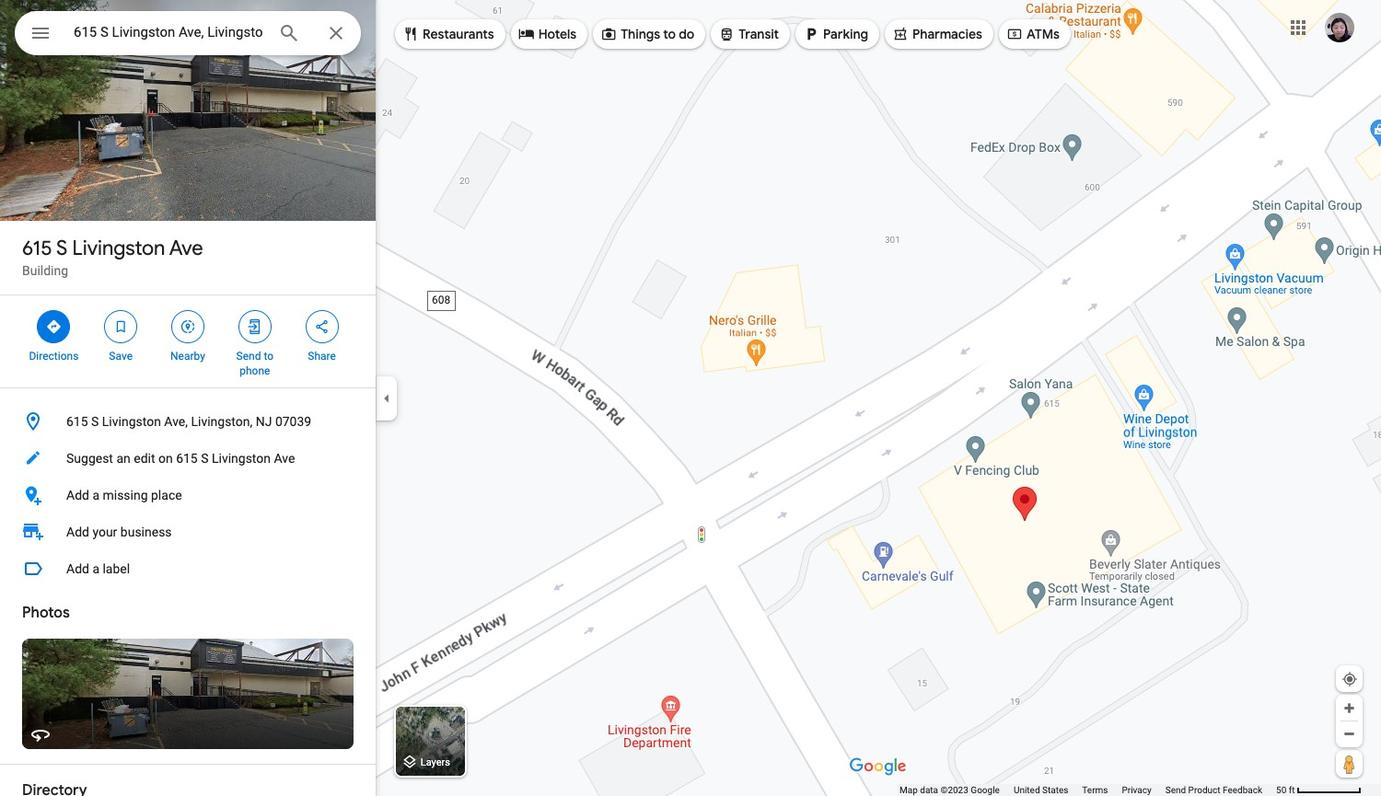 Task type: locate. For each thing, give the bounding box(es) containing it.
 search field
[[15, 11, 361, 59]]

ave
[[169, 236, 203, 262], [274, 451, 295, 466]]

save
[[109, 350, 133, 363]]

livingston up the 
[[72, 236, 165, 262]]

2 a from the top
[[92, 562, 99, 577]]

©2023
[[941, 786, 969, 796]]

livingston inside '615 s livingston ave, livingston, nj 07039' button
[[102, 414, 161, 429]]

0 vertical spatial s
[[56, 236, 68, 262]]

google
[[971, 786, 1000, 796]]

phone
[[240, 365, 270, 378]]

1 vertical spatial add
[[66, 525, 89, 540]]


[[1007, 24, 1023, 44]]

1 horizontal spatial to
[[663, 26, 676, 42]]

615 s livingston ave, livingston, nj 07039
[[66, 414, 311, 429]]

s inside 615 s livingston ave building
[[56, 236, 68, 262]]


[[601, 24, 617, 44]]

add a missing place
[[66, 488, 182, 503]]

add a label
[[66, 562, 130, 577]]

1 horizontal spatial send
[[1166, 786, 1186, 796]]

1 vertical spatial a
[[92, 562, 99, 577]]

send product feedback button
[[1166, 785, 1263, 797]]

s inside the suggest an edit on 615 s livingston ave button
[[201, 451, 209, 466]]


[[45, 317, 62, 337]]

07039
[[275, 414, 311, 429]]

3 add from the top
[[66, 562, 89, 577]]

s up suggest
[[91, 414, 99, 429]]


[[314, 317, 330, 337]]

1 add from the top
[[66, 488, 89, 503]]

s right 'on'
[[201, 451, 209, 466]]

livingston
[[72, 236, 165, 262], [102, 414, 161, 429], [212, 451, 271, 466]]

footer containing map data ©2023 google
[[900, 785, 1277, 797]]

s inside '615 s livingston ave, livingston, nj 07039' button
[[91, 414, 99, 429]]

 button
[[15, 11, 66, 59]]

send for send to phone
[[236, 350, 261, 363]]

None field
[[74, 21, 263, 43]]

1 vertical spatial s
[[91, 414, 99, 429]]

add left your
[[66, 525, 89, 540]]

show your location image
[[1342, 671, 1359, 688]]

show street view coverage image
[[1336, 751, 1363, 778]]

suggest an edit on 615 s livingston ave
[[66, 451, 295, 466]]

2 vertical spatial livingston
[[212, 451, 271, 466]]

ave,
[[164, 414, 188, 429]]

to up phone on the top of the page
[[264, 350, 274, 363]]

0 horizontal spatial send
[[236, 350, 261, 363]]

a
[[92, 488, 99, 503], [92, 562, 99, 577]]

0 vertical spatial send
[[236, 350, 261, 363]]

product
[[1189, 786, 1221, 796]]

actions for 615 s livingston ave region
[[0, 296, 376, 388]]

0 horizontal spatial ave
[[169, 236, 203, 262]]

add
[[66, 488, 89, 503], [66, 525, 89, 540], [66, 562, 89, 577]]

add your business link
[[0, 514, 376, 551]]

s
[[56, 236, 68, 262], [91, 414, 99, 429], [201, 451, 209, 466]]

photos
[[22, 604, 70, 623]]

1 horizontal spatial ave
[[274, 451, 295, 466]]

0 horizontal spatial 615
[[22, 236, 52, 262]]

send up phone on the top of the page
[[236, 350, 261, 363]]

615 up building
[[22, 236, 52, 262]]

0 vertical spatial ave
[[169, 236, 203, 262]]

add left the label
[[66, 562, 89, 577]]

0 horizontal spatial s
[[56, 236, 68, 262]]

1 vertical spatial livingston
[[102, 414, 161, 429]]

0 horizontal spatial to
[[264, 350, 274, 363]]

 things to do
[[601, 24, 695, 44]]

ave down 07039
[[274, 451, 295, 466]]

zoom out image
[[1343, 728, 1357, 741]]

1 vertical spatial 615
[[66, 414, 88, 429]]

615 inside button
[[66, 414, 88, 429]]

suggest
[[66, 451, 113, 466]]

615 up suggest
[[66, 414, 88, 429]]

2 horizontal spatial s
[[201, 451, 209, 466]]

united states button
[[1014, 785, 1069, 797]]

to left do
[[663, 26, 676, 42]]

s for ave,
[[91, 414, 99, 429]]

1 horizontal spatial 615
[[66, 414, 88, 429]]

parking
[[823, 26, 869, 42]]

615 S Livingston Ave, Livingston, NJ 07039 field
[[15, 11, 361, 55]]

feedback
[[1223, 786, 1263, 796]]

0 vertical spatial livingston
[[72, 236, 165, 262]]

united states
[[1014, 786, 1069, 796]]

footer
[[900, 785, 1277, 797]]

ft
[[1289, 786, 1295, 796]]

ave inside 615 s livingston ave building
[[169, 236, 203, 262]]

615 inside 615 s livingston ave building
[[22, 236, 52, 262]]

1 a from the top
[[92, 488, 99, 503]]

nearby
[[170, 350, 205, 363]]

615 for ave,
[[66, 414, 88, 429]]

send inside send product feedback button
[[1166, 786, 1186, 796]]

send inside send to phone
[[236, 350, 261, 363]]

share
[[308, 350, 336, 363]]

send left 'product'
[[1166, 786, 1186, 796]]

1 vertical spatial to
[[264, 350, 274, 363]]

nj
[[256, 414, 272, 429]]

50
[[1277, 786, 1287, 796]]


[[180, 317, 196, 337]]

map data ©2023 google
[[900, 786, 1000, 796]]

place
[[151, 488, 182, 503]]

atms
[[1027, 26, 1060, 42]]

map
[[900, 786, 918, 796]]

livingston up an
[[102, 414, 161, 429]]

livingston inside 615 s livingston ave building
[[72, 236, 165, 262]]

a for label
[[92, 562, 99, 577]]

2 vertical spatial 615
[[176, 451, 198, 466]]

add a label button
[[0, 551, 376, 588]]

 atms
[[1007, 24, 1060, 44]]

privacy button
[[1122, 785, 1152, 797]]


[[719, 24, 735, 44]]

edit
[[134, 451, 155, 466]]

a left missing
[[92, 488, 99, 503]]

0 vertical spatial add
[[66, 488, 89, 503]]

615 right 'on'
[[176, 451, 198, 466]]

2 horizontal spatial 615
[[176, 451, 198, 466]]

to
[[663, 26, 676, 42], [264, 350, 274, 363]]

add down suggest
[[66, 488, 89, 503]]

suggest an edit on 615 s livingston ave button
[[0, 440, 376, 477]]


[[892, 24, 909, 44]]

ave up ""
[[169, 236, 203, 262]]

 restaurants
[[402, 24, 494, 44]]

0 vertical spatial 615
[[22, 236, 52, 262]]

615
[[22, 236, 52, 262], [66, 414, 88, 429], [176, 451, 198, 466]]

terms button
[[1083, 785, 1108, 797]]

2 vertical spatial s
[[201, 451, 209, 466]]

 hotels
[[518, 24, 577, 44]]

1 vertical spatial ave
[[274, 451, 295, 466]]

add for add a label
[[66, 562, 89, 577]]

transit
[[739, 26, 779, 42]]

to inside send to phone
[[264, 350, 274, 363]]

2 add from the top
[[66, 525, 89, 540]]

s up building
[[56, 236, 68, 262]]

layers
[[421, 757, 450, 769]]

hotels
[[538, 26, 577, 42]]

a left the label
[[92, 562, 99, 577]]

1 horizontal spatial s
[[91, 414, 99, 429]]

livingston down livingston,
[[212, 451, 271, 466]]

0 vertical spatial a
[[92, 488, 99, 503]]

send
[[236, 350, 261, 363], [1166, 786, 1186, 796]]

615 for ave
[[22, 236, 52, 262]]

2 vertical spatial add
[[66, 562, 89, 577]]

privacy
[[1122, 786, 1152, 796]]

0 vertical spatial to
[[663, 26, 676, 42]]

1 vertical spatial send
[[1166, 786, 1186, 796]]

footer inside google maps element
[[900, 785, 1277, 797]]



Task type: describe. For each thing, give the bounding box(es) containing it.
615 s livingston ave main content
[[0, 0, 376, 797]]


[[803, 24, 820, 44]]

missing
[[103, 488, 148, 503]]

615 s livingston ave building
[[22, 236, 203, 278]]

add your business
[[66, 525, 172, 540]]

615 inside button
[[176, 451, 198, 466]]

add a missing place button
[[0, 477, 376, 514]]

to inside  things to do
[[663, 26, 676, 42]]

ave inside button
[[274, 451, 295, 466]]

send product feedback
[[1166, 786, 1263, 796]]

 parking
[[803, 24, 869, 44]]

building
[[22, 263, 68, 278]]

 transit
[[719, 24, 779, 44]]

livingston for ave,
[[102, 414, 161, 429]]


[[518, 24, 535, 44]]

send for send product feedback
[[1166, 786, 1186, 796]]

data
[[920, 786, 939, 796]]

directions
[[29, 350, 79, 363]]

do
[[679, 26, 695, 42]]

united
[[1014, 786, 1040, 796]]

terms
[[1083, 786, 1108, 796]]

restaurants
[[423, 26, 494, 42]]


[[113, 317, 129, 337]]

50 ft button
[[1277, 786, 1362, 796]]

livingston for ave
[[72, 236, 165, 262]]

an
[[116, 451, 131, 466]]

zoom in image
[[1343, 702, 1357, 716]]

states
[[1043, 786, 1069, 796]]


[[402, 24, 419, 44]]

send to phone
[[236, 350, 274, 378]]

livingston inside the suggest an edit on 615 s livingston ave button
[[212, 451, 271, 466]]

your
[[92, 525, 117, 540]]

 pharmacies
[[892, 24, 983, 44]]

label
[[103, 562, 130, 577]]

business
[[120, 525, 172, 540]]

on
[[158, 451, 173, 466]]

615 s livingston ave, livingston, nj 07039 button
[[0, 403, 376, 440]]

add for add a missing place
[[66, 488, 89, 503]]

none field inside '615 s livingston ave, livingston, nj 07039' field
[[74, 21, 263, 43]]

google account: michele murakami  
(michele.murakami@adept.ai) image
[[1325, 13, 1355, 42]]

things
[[621, 26, 660, 42]]

collapse side panel image
[[377, 388, 397, 408]]

a for missing
[[92, 488, 99, 503]]

add for add your business
[[66, 525, 89, 540]]

google maps element
[[0, 0, 1382, 797]]

50 ft
[[1277, 786, 1295, 796]]


[[29, 20, 52, 46]]

pharmacies
[[913, 26, 983, 42]]

livingston,
[[191, 414, 253, 429]]


[[247, 317, 263, 337]]

s for ave
[[56, 236, 68, 262]]



Task type: vqa. For each thing, say whether or not it's contained in the screenshot.
missing at the left bottom of the page
yes



